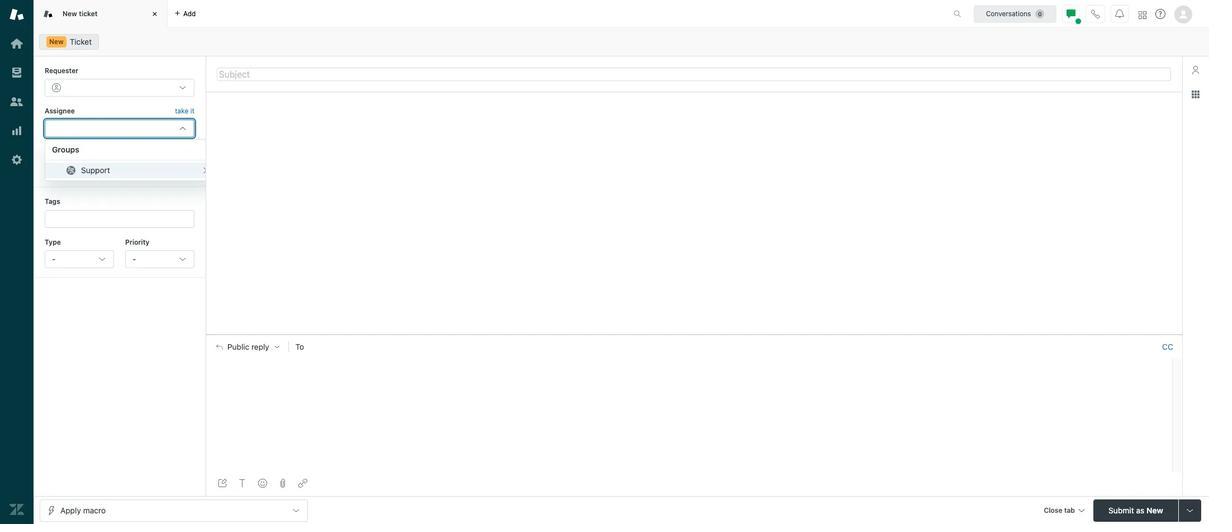 Task type: locate. For each thing, give the bounding box(es) containing it.
2 - button from the left
[[125, 250, 194, 268]]

- button
[[45, 250, 114, 268], [125, 250, 194, 268]]

macro
[[83, 505, 106, 515]]

0 vertical spatial new
[[63, 9, 77, 18]]

cc button
[[1162, 342, 1173, 352]]

1 - button from the left
[[45, 250, 114, 268]]

Assignee field
[[52, 123, 174, 133]]

- button down the priority
[[125, 250, 194, 268]]

apply
[[60, 505, 81, 515]]

close image
[[149, 8, 160, 20]]

1 horizontal spatial -
[[132, 254, 136, 264]]

take it
[[175, 107, 194, 115]]

submit as new
[[1109, 505, 1163, 515]]

- down type
[[52, 254, 56, 264]]

add button
[[168, 0, 203, 27]]

Subject field
[[217, 67, 1171, 81]]

assignee list box
[[45, 139, 217, 181]]

1 vertical spatial new
[[49, 37, 64, 46]]

public
[[227, 342, 249, 351]]

new inside tab
[[63, 9, 77, 18]]

minimize composer image
[[689, 330, 698, 339]]

groups
[[52, 145, 79, 154]]

2 vertical spatial new
[[1146, 505, 1163, 515]]

tabs tab list
[[34, 0, 942, 28]]

tags element
[[45, 210, 194, 228]]

0 horizontal spatial -
[[52, 254, 56, 264]]

follow button
[[176, 149, 194, 159]]

- down the priority
[[132, 254, 136, 264]]

close tab
[[1044, 506, 1075, 514]]

cc
[[1162, 342, 1173, 351]]

- button down type
[[45, 250, 114, 268]]

add attachment image
[[278, 479, 287, 488]]

ticket
[[70, 37, 92, 46]]

2 - from the left
[[132, 254, 136, 264]]

add link (cmd k) image
[[298, 479, 307, 488]]

button displays agent's chat status as online. image
[[1067, 9, 1075, 18]]

new
[[63, 9, 77, 18], [49, 37, 64, 46], [1146, 505, 1163, 515]]

new inside the secondary element
[[49, 37, 64, 46]]

-
[[52, 254, 56, 264], [132, 254, 136, 264]]

0 horizontal spatial - button
[[45, 250, 114, 268]]

1 - from the left
[[52, 254, 56, 264]]

- for priority
[[132, 254, 136, 264]]

zendesk image
[[9, 502, 24, 517]]

support option
[[45, 163, 216, 178]]

tab
[[1064, 506, 1075, 514]]

secondary element
[[34, 31, 1209, 53]]

assignee element
[[45, 119, 194, 137]]

it
[[190, 107, 194, 115]]

1 horizontal spatial - button
[[125, 250, 194, 268]]

- for type
[[52, 254, 56, 264]]

apply macro
[[60, 505, 106, 515]]

draft mode image
[[218, 479, 227, 488]]

notifications image
[[1115, 9, 1124, 18]]

conversations button
[[974, 5, 1056, 23]]

support
[[81, 166, 110, 175]]

ticket
[[79, 9, 98, 18]]

views image
[[9, 65, 24, 80]]

take
[[175, 107, 188, 115]]

- button for priority
[[125, 250, 194, 268]]

requester element
[[45, 79, 194, 97]]

get help image
[[1155, 9, 1165, 19]]

new for new
[[49, 37, 64, 46]]

admin image
[[9, 153, 24, 167]]



Task type: vqa. For each thing, say whether or not it's contained in the screenshot.
reports
no



Task type: describe. For each thing, give the bounding box(es) containing it.
get started image
[[9, 36, 24, 51]]

submit
[[1109, 505, 1134, 515]]

customers image
[[9, 94, 24, 109]]

public reply
[[227, 342, 269, 351]]

new ticket tab
[[34, 0, 168, 28]]

as
[[1136, 505, 1144, 515]]

priority
[[125, 238, 149, 246]]

- button for type
[[45, 250, 114, 268]]

conversations
[[986, 9, 1031, 18]]

public reply button
[[206, 335, 288, 359]]

zendesk products image
[[1139, 11, 1146, 19]]

customer context image
[[1191, 65, 1200, 74]]

assignee
[[45, 107, 75, 115]]

reply
[[251, 342, 269, 351]]

new ticket
[[63, 9, 98, 18]]

close
[[1044, 506, 1062, 514]]

insert emojis image
[[258, 479, 267, 488]]

zendesk support image
[[9, 7, 24, 22]]

main element
[[0, 0, 34, 524]]

type
[[45, 238, 61, 246]]

to
[[295, 342, 304, 351]]

apps image
[[1191, 90, 1200, 99]]

displays possible ticket submission types image
[[1186, 506, 1194, 515]]

reporting image
[[9, 123, 24, 138]]

close tab button
[[1039, 499, 1089, 523]]

add
[[183, 9, 196, 18]]

take it button
[[175, 106, 194, 117]]

follow
[[176, 150, 194, 158]]

tags
[[45, 197, 60, 206]]

requester
[[45, 66, 78, 75]]

new for new ticket
[[63, 9, 77, 18]]

format text image
[[238, 479, 247, 488]]



